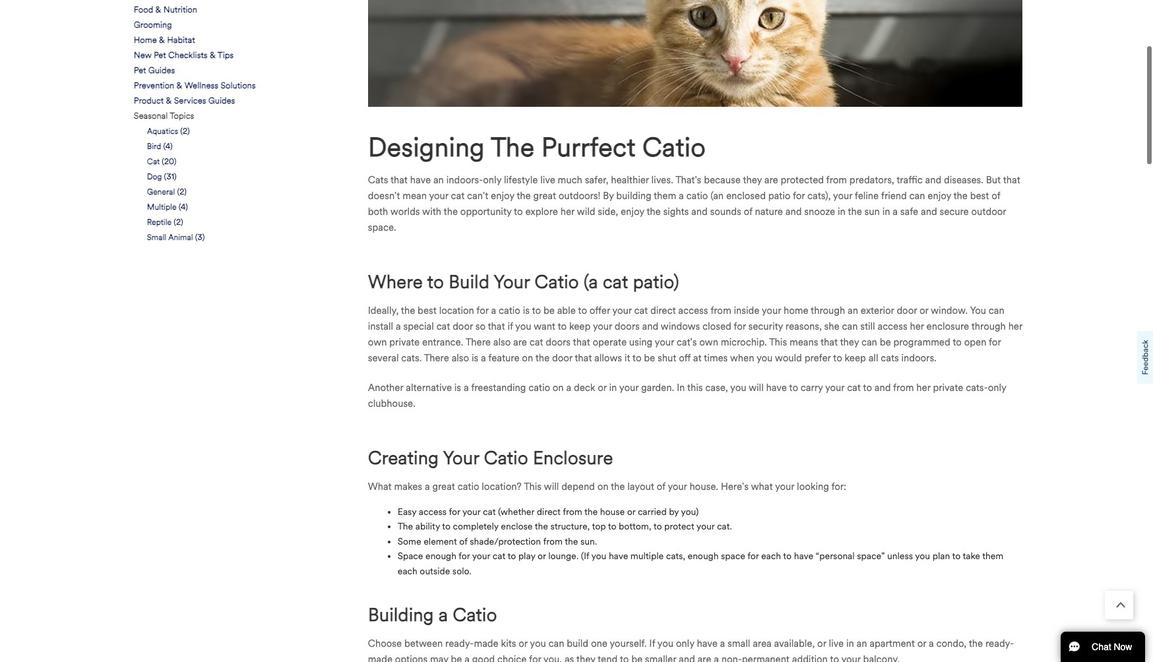 Task type: vqa. For each thing, say whether or not it's contained in the screenshot.


Task type: describe. For each thing, give the bounding box(es) containing it.
for up solo.
[[459, 551, 470, 563]]

1 horizontal spatial (4)
[[179, 202, 188, 212]]

catio inside cats that have an indoors-only lifestyle live much safer, healthier lives. that's because they are protected from predators, traffic and diseases. but that doesn't mean your cat can't enjoy the great outdoors! by building them a catio (an enclosed patio for cats), your feline friend can enjoy the best of both worlds with the opportunity to explore her wild side, enjoy the sights and sounds of nature and snooze in the sun in a safe and secure outdoor space.
[[687, 190, 708, 202]]

the down 'lifestyle' in the left of the page
[[517, 190, 531, 202]]

1 horizontal spatial made
[[474, 638, 499, 650]]

your left garden.
[[620, 382, 639, 394]]

apartment
[[870, 638, 915, 650]]

catio inside another alternative is a freestanding catio on a deck or in your garden. in this case, you will have to carry your cat to and from her private cats-only clubhouse.
[[529, 382, 550, 394]]

grooming link
[[134, 19, 172, 31]]

reptile link
[[147, 217, 172, 228]]

a left feature
[[481, 352, 486, 364]]

to down able
[[558, 321, 567, 333]]

great inside cats that have an indoors-only lifestyle live much safer, healthier lives. that's because they are protected from predators, traffic and diseases. but that doesn't mean your cat can't enjoy the great outdoors! by building them a catio (an enclosed patio for cats), your feline friend can enjoy the best of both worlds with the opportunity to explore her wild side, enjoy the sights and sounds of nature and snooze in the sun in a safe and secure outdoor space.
[[534, 190, 556, 202]]

good
[[472, 654, 495, 663]]

one
[[591, 638, 608, 650]]

special
[[404, 321, 434, 333]]

1 horizontal spatial pet
[[154, 50, 166, 61]]

where to build your catio (a cat patio)
[[368, 271, 679, 294]]

for up so
[[477, 305, 489, 317]]

home
[[134, 35, 157, 46]]

1 horizontal spatial is
[[472, 352, 479, 364]]

and inside another alternative is a freestanding catio on a deck or in your garden. in this case, you will have to carry your cat to and from her private cats-only clubhouse.
[[875, 382, 891, 394]]

2 horizontal spatial on
[[598, 481, 609, 493]]

to left build in the left top of the page
[[427, 271, 444, 294]]

a left non- on the right
[[714, 654, 719, 663]]

seasonal
[[134, 111, 168, 122]]

location
[[439, 305, 474, 317]]

the right enclose in the bottom of the page
[[535, 522, 548, 533]]

0 horizontal spatial great
[[433, 481, 455, 493]]

catio inside ideally, the best location for a catio is to be able to offer your cat direct access from inside your home through an exterior door or window. you can install a special cat door so that if you want to keep your doors and windows closed for security reasons, she can still access her enclosure through her own private entrance. there also are cat doors that operate using your cat's own microchip. this means that they can be programmed to open for several cats. there also is a feature on the door that allows it to be shut off at times when you would prefer to keep all cats indoors.
[[499, 305, 521, 317]]

area
[[753, 638, 772, 650]]

direct inside the easy access for your cat (whether direct from the house or carried by you) the ability to completely enclose the structure, top to bottom, to protect your cat. some element of shade/protection from the sun. space enough for your cat to play or lounge. (if you have multiple cats, enough space for each to have "personal space" unless you plan to take them each outside solo.
[[537, 507, 561, 518]]

your right the what
[[775, 481, 795, 493]]

or inside ideally, the best location for a catio is to be able to offer your cat direct access from inside your home through an exterior door or window. you can install a special cat door so that if you want to keep your doors and windows closed for security reasons, she can still access her enclosure through her own private entrance. there also are cat doors that operate using your cat's own microchip. this means that they can be programmed to open for several cats. there also is a feature on the door that allows it to be shut off at times when you would prefer to keep all cats indoors.
[[920, 305, 929, 317]]

cat up entrance.
[[437, 321, 450, 333]]

of right layout
[[657, 481, 666, 493]]

be up cats
[[880, 337, 891, 348]]

location?
[[482, 481, 522, 493]]

completely
[[453, 522, 499, 533]]

the left sights
[[647, 206, 661, 218]]

they inside choose between ready-made kits or you can build one yourself. if you only have a small area available, or live in an apartment or a condo, the ready- made options may be a good choice for you, as they tend to be smaller and are a non-permanent addition to your balcony.
[[577, 654, 596, 663]]

indoors.
[[902, 352, 937, 364]]

for inside cats that have an indoors-only lifestyle live much safer, healthier lives. that's because they are protected from predators, traffic and diseases. but that doesn't mean your cat can't enjoy the great outdoors! by building them a catio (an enclosed patio for cats), your feline friend can enjoy the best of both worlds with the opportunity to explore her wild side, enjoy the sights and sounds of nature and snooze in the sun in a safe and secure outdoor space.
[[793, 190, 805, 202]]

inside
[[734, 305, 760, 317]]

in
[[677, 382, 685, 394]]

0 horizontal spatial guides
[[148, 65, 175, 76]]

all
[[869, 352, 879, 364]]

on inside ideally, the best location for a catio is to be able to offer your cat direct access from inside your home through an exterior door or window. you can install a special cat door so that if you want to keep your doors and windows closed for security reasons, she can still access her enclosure through her own private entrance. there also are cat doors that operate using your cat's own microchip. this means that they can be programmed to open for several cats. there also is a feature on the door that allows it to be shut off at times when you would prefer to keep all cats indoors.
[[522, 352, 533, 364]]

space"
[[858, 551, 885, 563]]

1 vertical spatial there
[[424, 352, 449, 364]]

what makes a great catio location? this will depend on the layout of your house. here's what your looking for:
[[368, 481, 847, 493]]

have left multiple
[[609, 551, 629, 563]]

new
[[134, 50, 152, 61]]

product & services guides link
[[134, 95, 235, 107]]

the up special
[[401, 305, 415, 317]]

from up lounge.
[[543, 536, 563, 548]]

layout
[[628, 481, 655, 493]]

1 horizontal spatial keep
[[845, 352, 867, 364]]

friend
[[882, 190, 907, 202]]

cat inside another alternative is a freestanding catio on a deck or in your garden. in this case, you will have to carry your cat to and from her private cats-only clubhouse.
[[848, 382, 861, 394]]

element
[[424, 536, 457, 548]]

that right the cats
[[391, 174, 408, 186]]

& left the tips
[[210, 50, 216, 61]]

that's
[[676, 174, 702, 186]]

have inside another alternative is a freestanding catio on a deck or in your garden. in this case, you will have to carry your cat to and from her private cats-only clubhouse.
[[767, 382, 787, 394]]

checklists
[[168, 50, 208, 61]]

your up completely
[[463, 507, 481, 518]]

an for choose between ready-made kits or you can build one yourself. if you only have a small area available, or live in an apartment or a condo, the ready- made options may be a good choice for you, as they tend to be smaller and are a non-permanent addition to your balcony.
[[857, 638, 868, 650]]

condo,
[[937, 638, 967, 650]]

for right space
[[748, 551, 759, 563]]

0 vertical spatial (2)
[[180, 126, 190, 136]]

your right carry
[[826, 382, 845, 394]]

top
[[592, 522, 606, 533]]

shade/protection
[[470, 536, 541, 548]]

looking
[[797, 481, 830, 493]]

patio
[[769, 190, 791, 202]]

a left the safe on the right of page
[[893, 206, 898, 218]]

where
[[368, 271, 423, 294]]

2 vertical spatial door
[[552, 352, 573, 364]]

or right the apartment
[[918, 638, 927, 650]]

have inside choose between ready-made kits or you can build one yourself. if you only have a small area available, or live in an apartment or a condo, the ready- made options may be a good choice for you, as they tend to be smaller and are a non-permanent addition to your balcony.
[[697, 638, 718, 650]]

can left 'still'
[[843, 321, 858, 333]]

small
[[147, 232, 166, 242]]

by
[[603, 190, 614, 202]]

can down 'still'
[[862, 337, 878, 348]]

an for ideally, the best location for a catio is to be able to offer your cat direct access from inside your home through an exterior door or window. you can install a special cat door so that if you want to keep your doors and windows closed for security reasons, she can still access her enclosure through her own private entrance. there also are cat doors that operate using your cat's own microchip. this means that they can be programmed to open for several cats. there also is a feature on the door that allows it to be shut off at times when you would prefer to keep all cats indoors.
[[848, 305, 859, 317]]

food
[[134, 5, 153, 15]]

(an
[[711, 190, 724, 202]]

animal
[[168, 232, 193, 242]]

purrfect
[[541, 131, 636, 164]]

2 enough from the left
[[688, 551, 719, 563]]

that left allows
[[575, 352, 592, 364]]

feline
[[855, 190, 879, 202]]

some
[[398, 536, 422, 548]]

product
[[134, 96, 164, 106]]

cat down want
[[530, 337, 543, 348]]

1 vertical spatial access
[[878, 321, 908, 333]]

& up the topics
[[166, 96, 172, 106]]

cat link
[[147, 156, 160, 168]]

makes
[[394, 481, 422, 493]]

catio up the lives.
[[643, 131, 706, 164]]

0 horizontal spatial door
[[453, 321, 473, 333]]

the down structure,
[[565, 536, 578, 548]]

or right kits
[[519, 638, 528, 650]]

2 horizontal spatial enjoy
[[928, 190, 952, 202]]

from inside another alternative is a freestanding catio on a deck or in your garden. in this case, you will have to carry your cat to and from her private cats-only clubhouse.
[[894, 382, 914, 394]]

or right play
[[538, 551, 546, 563]]

1 ready- from the left
[[446, 638, 474, 650]]

enclosed
[[727, 190, 766, 202]]

indoors-
[[447, 174, 483, 186]]

cats),
[[808, 190, 831, 202]]

a left the good
[[465, 654, 470, 663]]

a up between
[[439, 604, 448, 627]]

shut
[[658, 352, 677, 364]]

for right open
[[989, 337, 1002, 348]]

operate
[[593, 337, 627, 348]]

safe
[[901, 206, 919, 218]]

the inside choose between ready-made kits or you can build one yourself. if you only have a small area available, or live in an apartment or a condo, the ready- made options may be a good choice for you, as they tend to be smaller and are a non-permanent addition to your balcony.
[[969, 638, 984, 650]]

2 vertical spatial (2)
[[174, 217, 183, 227]]

be down yourself.
[[632, 654, 643, 663]]

your up shut
[[655, 337, 675, 348]]

multiple link
[[147, 201, 177, 213]]

to left take in the right of the page
[[953, 551, 961, 563]]

windows
[[661, 321, 700, 333]]

a left 'freestanding' at the left bottom of page
[[464, 382, 469, 394]]

access inside the easy access for your cat (whether direct from the house or carried by you) the ability to completely enclose the structure, top to bottom, to protect your cat. some element of shade/protection from the sun. space enough for your cat to play or lounge. (if you have multiple cats, enough space for each to have "personal space" unless you plan to take them each outside solo.
[[419, 507, 447, 518]]

and right the safe on the right of page
[[921, 206, 938, 218]]

1 vertical spatial made
[[368, 654, 393, 663]]

they inside cats that have an indoors-only lifestyle live much safer, healthier lives. that's because they are protected from predators, traffic and diseases. but that doesn't mean your cat can't enjoy the great outdoors! by building them a catio (an enclosed patio for cats), your feline friend can enjoy the best of both worlds with the opportunity to explore her wild side, enjoy the sights and sounds of nature and snooze in the sun in a safe and secure outdoor space.
[[743, 174, 762, 186]]

closed
[[703, 321, 732, 333]]

a left small
[[720, 638, 726, 650]]

that left if
[[488, 321, 505, 333]]

cats,
[[666, 551, 686, 563]]

direct inside ideally, the best location for a catio is to be able to offer your cat direct access from inside your home through an exterior door or window. you can install a special cat door so that if you want to keep your doors and windows closed for security reasons, she can still access her enclosure through her own private entrance. there also are cat doors that operate using your cat's own microchip. this means that they can be programmed to open for several cats. there also is a feature on the door that allows it to be shut off at times when you would prefer to keep all cats indoors.
[[651, 305, 676, 317]]

catio up location?
[[484, 447, 528, 470]]

solo.
[[453, 566, 472, 577]]

tend
[[598, 654, 618, 663]]

in right snooze
[[838, 206, 846, 218]]

food & nutrition link
[[134, 4, 197, 16]]

and down patio
[[786, 206, 802, 218]]

take
[[963, 551, 981, 563]]

the left layout
[[611, 481, 625, 493]]

a up sights
[[679, 190, 684, 202]]

creating
[[368, 447, 439, 470]]

to up want
[[532, 305, 541, 317]]

her inside cats that have an indoors-only lifestyle live much safer, healthier lives. that's because they are protected from predators, traffic and diseases. but that doesn't mean your cat can't enjoy the great outdoors! by building them a catio (an enclosed patio for cats), your feline friend can enjoy the best of both worlds with the opportunity to explore her wild side, enjoy the sights and sounds of nature and snooze in the sun in a safe and secure outdoor space.
[[561, 206, 575, 218]]

bird
[[147, 141, 161, 151]]

protected
[[781, 174, 824, 186]]

you inside another alternative is a freestanding catio on a deck or in your garden. in this case, you will have to carry your cat to and from her private cats-only clubhouse.
[[731, 382, 747, 394]]

what
[[368, 481, 392, 493]]

can inside choose between ready-made kits or you can build one yourself. if you only have a small area available, or live in an apartment or a condo, the ready- made options may be a good choice for you, as they tend to be smaller and are a non-permanent addition to your balcony.
[[549, 638, 565, 650]]

0 horizontal spatial this
[[524, 481, 542, 493]]

to left carry
[[790, 382, 799, 394]]

0 vertical spatial your
[[494, 271, 530, 294]]

be left shut
[[644, 352, 656, 364]]

able
[[557, 305, 576, 317]]

sights
[[664, 206, 689, 218]]

she
[[825, 321, 840, 333]]

explore
[[526, 206, 558, 218]]

build
[[449, 271, 490, 294]]

your down "offer"
[[593, 321, 613, 333]]

pet guides link
[[134, 65, 175, 77]]

only inside another alternative is a freestanding catio on a deck or in your garden. in this case, you will have to carry your cat to and from her private cats-only clubhouse.
[[988, 382, 1007, 394]]

can right you
[[989, 305, 1005, 317]]

ideally, the best location for a catio is to be able to offer your cat direct access from inside your home through an exterior door or window. you can install a special cat door so that if you want to keep your doors and windows closed for security reasons, she can still access her enclosure through her own private entrance. there also are cat doors that operate using your cat's own microchip. this means that they can be programmed to open for several cats. there also is a feature on the door that allows it to be shut off at times when you would prefer to keep all cats indoors.
[[368, 305, 1023, 364]]

options
[[395, 654, 428, 663]]

to left play
[[508, 551, 516, 563]]

1 vertical spatial your
[[443, 447, 479, 470]]

plan
[[933, 551, 951, 563]]

outdoors!
[[559, 190, 601, 202]]

to right prefer
[[834, 352, 843, 364]]

if
[[650, 638, 655, 650]]

that down she
[[821, 337, 838, 348]]

your right cats),
[[833, 190, 853, 202]]

the up top
[[585, 507, 598, 518]]

private inside ideally, the best location for a catio is to be able to offer your cat direct access from inside your home through an exterior door or window. you can install a special cat door so that if you want to keep your doors and windows closed for security reasons, she can still access her enclosure through her own private entrance. there also are cat doors that operate using your cat's own microchip. this means that they can be programmed to open for several cats. there also is a feature on the door that allows it to be shut off at times when you would prefer to keep all cats indoors.
[[390, 337, 420, 348]]

that right but in the right top of the page
[[1004, 174, 1021, 186]]

for inside choose between ready-made kits or you can build one yourself. if you only have a small area available, or live in an apartment or a condo, the ready- made options may be a good choice for you, as they tend to be smaller and are a non-permanent addition to your balcony.
[[529, 654, 541, 663]]

1 vertical spatial doors
[[546, 337, 571, 348]]

and right traffic
[[926, 174, 942, 186]]

new pet checklists & tips link
[[134, 50, 234, 61]]

in right the sun
[[883, 206, 891, 218]]

from inside cats that have an indoors-only lifestyle live much safer, healthier lives. that's because they are protected from predators, traffic and diseases. but that doesn't mean your cat can't enjoy the great outdoors! by building them a catio (an enclosed patio for cats), your feline friend can enjoy the best of both worlds with the opportunity to explore her wild side, enjoy the sights and sounds of nature and snooze in the sun in a safe and secure outdoor space.
[[827, 174, 848, 186]]

side,
[[598, 206, 619, 218]]

1 vertical spatial (2)
[[177, 187, 187, 197]]

0 horizontal spatial each
[[398, 566, 418, 577]]

your up by
[[668, 481, 687, 493]]

for up 'microchip.'
[[734, 321, 746, 333]]

are inside cats that have an indoors-only lifestyle live much safer, healthier lives. that's because they are protected from predators, traffic and diseases. but that doesn't mean your cat can't enjoy the great outdoors! by building them a catio (an enclosed patio for cats), your feline friend can enjoy the best of both worlds with the opportunity to explore her wild side, enjoy the sights and sounds of nature and snooze in the sun in a safe and secure outdoor space.
[[765, 174, 779, 186]]

1 vertical spatial also
[[452, 352, 469, 364]]

choose between ready-made kits or you can build one yourself. if you only have a small area available, or live in an apartment or a condo, the ready- made options may be a good choice for you, as they tend to be smaller and are a non-permanent addition to your balcony.
[[368, 638, 1015, 663]]

the right with at the top of the page
[[444, 206, 458, 218]]

& up product & services guides link
[[177, 81, 182, 91]]

smaller
[[645, 654, 677, 663]]

to up element
[[442, 522, 451, 533]]

your left cat.
[[697, 522, 715, 533]]

offer
[[590, 305, 610, 317]]

multiple
[[147, 202, 177, 212]]

cat down shade/protection
[[493, 551, 506, 563]]

they inside ideally, the best location for a catio is to be able to offer your cat direct access from inside your home through an exterior door or window. you can install a special cat door so that if you want to keep your doors and windows closed for security reasons, she can still access her enclosure through her own private entrance. there also are cat doors that operate using your cat's own microchip. this means that they can be programmed to open for several cats. there also is a feature on the door that allows it to be shut off at times when you would prefer to keep all cats indoors.
[[841, 337, 859, 348]]

diseases.
[[944, 174, 984, 186]]

to down carried
[[654, 522, 662, 533]]

0 vertical spatial also
[[493, 337, 511, 348]]

the down diseases.
[[954, 190, 968, 202]]



Task type: locate. For each thing, give the bounding box(es) containing it.
to right it
[[633, 352, 642, 364]]

0 vertical spatial each
[[762, 551, 781, 563]]

an up balcony.
[[857, 638, 868, 650]]

0 vertical spatial best
[[971, 190, 990, 202]]

cat's
[[677, 337, 697, 348]]

will
[[749, 382, 764, 394], [544, 481, 559, 493]]

from
[[827, 174, 848, 186], [711, 305, 732, 317], [894, 382, 914, 394], [563, 507, 583, 518], [543, 536, 563, 548]]

freestanding
[[471, 382, 526, 394]]

a right makes at the left of the page
[[425, 481, 430, 493]]

for left 'you,' on the bottom
[[529, 654, 541, 663]]

permanent
[[742, 654, 790, 663]]

2 own from the left
[[700, 337, 719, 348]]

0 horizontal spatial will
[[544, 481, 559, 493]]

enjoy up secure
[[928, 190, 952, 202]]

or right deck on the bottom of the page
[[598, 382, 607, 394]]

to left explore
[[514, 206, 523, 218]]

reasons,
[[786, 321, 822, 333]]

and inside ideally, the best location for a catio is to be able to offer your cat direct access from inside your home through an exterior door or window. you can install a special cat door so that if you want to keep your doors and windows closed for security reasons, she can still access her enclosure through her own private entrance. there also are cat doors that operate using your cat's own microchip. this means that they can be programmed to open for several cats. there also is a feature on the door that allows it to be shut off at times when you would prefer to keep all cats indoors.
[[643, 321, 659, 333]]

alternative
[[406, 382, 452, 394]]

enough
[[426, 551, 457, 563], [688, 551, 719, 563]]

& right food
[[155, 5, 161, 15]]

for up completely
[[449, 507, 461, 518]]

to right able
[[578, 305, 587, 317]]

0 vertical spatial are
[[765, 174, 779, 186]]

enjoy up opportunity at the top of page
[[491, 190, 515, 202]]

them right take in the right of the page
[[983, 551, 1004, 563]]

another
[[368, 382, 404, 394]]

be up want
[[544, 305, 555, 317]]

cat inside cats that have an indoors-only lifestyle live much safer, healthier lives. that's because they are protected from predators, traffic and diseases. but that doesn't mean your cat can't enjoy the great outdoors! by building them a catio (an enclosed patio for cats), your feline friend can enjoy the best of both worlds with the opportunity to explore her wild side, enjoy the sights and sounds of nature and snooze in the sun in a safe and secure outdoor space.
[[451, 190, 465, 202]]

1 horizontal spatial great
[[534, 190, 556, 202]]

lifestyle
[[504, 174, 538, 186]]

are inside ideally, the best location for a catio is to be able to offer your cat direct access from inside your home through an exterior door or window. you can install a special cat door so that if you want to keep your doors and windows closed for security reasons, she can still access her enclosure through her own private entrance. there also are cat doors that operate using your cat's own microchip. this means that they can be programmed to open for several cats. there also is a feature on the door that allows it to be shut off at times when you would prefer to keep all cats indoors.
[[514, 337, 527, 348]]

this inside ideally, the best location for a catio is to be able to offer your cat direct access from inside your home through an exterior door or window. you can install a special cat door so that if you want to keep your doors and windows closed for security reasons, she can still access her enclosure through her own private entrance. there also are cat doors that operate using your cat's own microchip. this means that they can be programmed to open for several cats. there also is a feature on the door that allows it to be shut off at times when you would prefer to keep all cats indoors.
[[770, 337, 787, 348]]

0 vertical spatial private
[[390, 337, 420, 348]]

guides up prevention
[[148, 65, 175, 76]]

live inside choose between ready-made kits or you can build one yourself. if you only have a small area available, or live in an apartment or a condo, the ready- made options may be a good choice for you, as they tend to be smaller and are a non-permanent addition to your balcony.
[[829, 638, 844, 650]]

this up (whether
[[524, 481, 542, 493]]

can down traffic
[[910, 190, 926, 202]]

each down the space
[[398, 566, 418, 577]]

0 horizontal spatial are
[[514, 337, 527, 348]]

(3)
[[195, 232, 205, 242]]

keep
[[570, 321, 591, 333], [845, 352, 867, 364]]

0 vertical spatial direct
[[651, 305, 676, 317]]

easy access for your cat (whether direct from the house or carried by you) the ability to completely enclose the structure, top to bottom, to protect your cat. some element of shade/protection from the sun. space enough for your cat to play or lounge. (if you have multiple cats, enough space for each to have "personal space" unless you plan to take them each outside solo.
[[398, 507, 1004, 577]]

cat - seasonal topics image
[[368, 0, 1023, 107]]

to right addition
[[831, 654, 840, 663]]

the up 'lifestyle' in the left of the page
[[491, 131, 535, 164]]

2 vertical spatial is
[[455, 382, 461, 394]]

a right location
[[491, 305, 497, 317]]

1 vertical spatial live
[[829, 638, 844, 650]]

is inside another alternative is a freestanding catio on a deck or in your garden. in this case, you will have to carry your cat to and from her private cats-only clubhouse.
[[455, 382, 461, 394]]

2 horizontal spatial are
[[765, 174, 779, 186]]

secure
[[940, 206, 969, 218]]

1 vertical spatial them
[[983, 551, 1004, 563]]

0 vertical spatial doors
[[615, 321, 640, 333]]

on inside another alternative is a freestanding catio on a deck or in your garden. in this case, you will have to carry your cat to and from her private cats-only clubhouse.
[[553, 382, 564, 394]]

services
[[174, 96, 206, 106]]

in inside another alternative is a freestanding catio on a deck or in your garden. in this case, you will have to carry your cat to and from her private cats-only clubhouse.
[[610, 382, 617, 394]]

0 horizontal spatial live
[[541, 174, 556, 186]]

to left "personal
[[784, 551, 792, 563]]

patio)
[[633, 271, 679, 294]]

a left condo,
[[929, 638, 934, 650]]

1 vertical spatial door
[[453, 321, 473, 333]]

when
[[730, 352, 755, 364]]

private left cats-
[[934, 382, 964, 394]]

of inside the easy access for your cat (whether direct from the house or carried by you) the ability to completely enclose the structure, top to bottom, to protect your cat. some element of shade/protection from the sun. space enough for your cat to play or lounge. (if you have multiple cats, enough space for each to have "personal space" unless you plan to take them each outside solo.
[[460, 536, 468, 548]]

2 horizontal spatial is
[[523, 305, 530, 317]]

topics
[[170, 111, 194, 122]]

1 vertical spatial through
[[972, 321, 1006, 333]]

an inside cats that have an indoors-only lifestyle live much safer, healthier lives. that's because they are protected from predators, traffic and diseases. but that doesn't mean your cat can't enjoy the great outdoors! by building them a catio (an enclosed patio for cats), your feline friend can enjoy the best of both worlds with the opportunity to explore her wild side, enjoy the sights and sounds of nature and snooze in the sun in a safe and secure outdoor space.
[[434, 174, 444, 186]]

from up closed
[[711, 305, 732, 317]]

balcony.
[[864, 654, 900, 663]]

prefer
[[805, 352, 831, 364]]

also
[[493, 337, 511, 348], [452, 352, 469, 364]]

0 horizontal spatial ready-
[[446, 638, 474, 650]]

doors
[[615, 321, 640, 333], [546, 337, 571, 348]]

here's
[[721, 481, 749, 493]]

0 vertical spatial keep
[[570, 321, 591, 333]]

2 vertical spatial they
[[577, 654, 596, 663]]

great right makes at the left of the page
[[433, 481, 455, 493]]

0 horizontal spatial also
[[452, 352, 469, 364]]

enclosure
[[927, 321, 970, 333]]

(whether
[[498, 507, 535, 518]]

keep down able
[[570, 321, 591, 333]]

0 horizontal spatial only
[[483, 174, 502, 186]]

live
[[541, 174, 556, 186], [829, 638, 844, 650]]

the
[[491, 131, 535, 164], [398, 522, 413, 533]]

easy
[[398, 507, 417, 518]]

also down entrance.
[[452, 352, 469, 364]]

you
[[971, 305, 987, 317]]

1 horizontal spatial enjoy
[[621, 206, 645, 218]]

2 ready- from the left
[[986, 638, 1015, 650]]

habitat
[[167, 35, 195, 46]]

1 horizontal spatial only
[[676, 638, 695, 650]]

2 horizontal spatial door
[[897, 305, 918, 317]]

1 horizontal spatial them
[[983, 551, 1004, 563]]

0 horizontal spatial keep
[[570, 321, 591, 333]]

1 enough from the left
[[426, 551, 457, 563]]

this
[[688, 382, 703, 394]]

1 horizontal spatial private
[[934, 382, 964, 394]]

best up special
[[418, 305, 437, 317]]

space
[[721, 551, 746, 563]]

doesn't
[[368, 190, 400, 202]]

2 horizontal spatial they
[[841, 337, 859, 348]]

in inside choose between ready-made kits or you can build one yourself. if you only have a small area available, or live in an apartment or a condo, the ready- made options may be a good choice for you, as they tend to be smaller and are a non-permanent addition to your balcony.
[[847, 638, 855, 650]]

the down want
[[536, 352, 550, 364]]

and inside choose between ready-made kits or you can build one yourself. if you only have a small area available, or live in an apartment or a condo, the ready- made options may be a good choice for you, as they tend to be smaller and are a non-permanent addition to your balcony.
[[679, 654, 695, 663]]

1 horizontal spatial guides
[[208, 96, 235, 106]]

to inside cats that have an indoors-only lifestyle live much safer, healthier lives. that's because they are protected from predators, traffic and diseases. but that doesn't mean your cat can't enjoy the great outdoors! by building them a catio (an enclosed patio for cats), your feline friend can enjoy the best of both worlds with the opportunity to explore her wild side, enjoy the sights and sounds of nature and snooze in the sun in a safe and secure outdoor space.
[[514, 206, 523, 218]]

0 horizontal spatial own
[[368, 337, 387, 348]]

catio up the good
[[453, 604, 497, 627]]

ability
[[416, 522, 440, 533]]

2 vertical spatial on
[[598, 481, 609, 493]]

or left window.
[[920, 305, 929, 317]]

(2) down the topics
[[180, 126, 190, 136]]

designing the purrfect catio
[[368, 131, 706, 164]]

1 vertical spatial will
[[544, 481, 559, 493]]

cats that have an indoors-only lifestyle live much safer, healthier lives. that's because they are protected from predators, traffic and diseases. but that doesn't mean your cat can't enjoy the great outdoors! by building them a catio (an enclosed patio for cats), your feline friend can enjoy the best of both worlds with the opportunity to explore her wild side, enjoy the sights and sounds of nature and snooze in the sun in a safe and secure outdoor space.
[[368, 174, 1021, 234]]

using
[[630, 337, 653, 348]]

catio up able
[[535, 271, 579, 294]]

0 horizontal spatial them
[[654, 190, 677, 202]]

only inside cats that have an indoors-only lifestyle live much safer, healthier lives. that's because they are protected from predators, traffic and diseases. but that doesn't mean your cat can't enjoy the great outdoors! by building them a catio (an enclosed patio for cats), your feline friend can enjoy the best of both worlds with the opportunity to explore her wild side, enjoy the sights and sounds of nature and snooze in the sun in a safe and secure outdoor space.
[[483, 174, 502, 186]]

have up mean
[[410, 174, 431, 186]]

will down when
[[749, 382, 764, 394]]

1 vertical spatial best
[[418, 305, 437, 317]]

your inside choose between ready-made kits or you can build one yourself. if you only have a small area available, or live in an apartment or a condo, the ready- made options may be a good choice for you, as they tend to be smaller and are a non-permanent addition to your balcony.
[[842, 654, 861, 663]]

2 vertical spatial are
[[698, 654, 712, 663]]

private inside another alternative is a freestanding catio on a deck or in your garden. in this case, you will have to carry your cat to and from her private cats-only clubhouse.
[[934, 382, 964, 394]]

entrance.
[[422, 337, 464, 348]]

0 vertical spatial is
[[523, 305, 530, 317]]

1 horizontal spatial on
[[553, 382, 564, 394]]

have left "personal
[[794, 551, 814, 563]]

0 vertical spatial an
[[434, 174, 444, 186]]

only
[[483, 174, 502, 186], [988, 382, 1007, 394], [676, 638, 695, 650]]

1 vertical spatial on
[[553, 382, 564, 394]]

your down shade/protection
[[472, 551, 491, 563]]

safer,
[[585, 174, 609, 186]]

live left much
[[541, 174, 556, 186]]

of down but in the right top of the page
[[992, 190, 1001, 202]]

or up bottom,
[[627, 507, 636, 518]]

& right home
[[159, 35, 165, 46]]

door down location
[[453, 321, 473, 333]]

1 vertical spatial an
[[848, 305, 859, 317]]

1 horizontal spatial through
[[972, 321, 1006, 333]]

case,
[[706, 382, 728, 394]]

or
[[920, 305, 929, 317], [598, 382, 607, 394], [627, 507, 636, 518], [538, 551, 546, 563], [519, 638, 528, 650], [818, 638, 827, 650], [918, 638, 927, 650]]

1 vertical spatial only
[[988, 382, 1007, 394]]

install
[[368, 321, 393, 333]]

be
[[544, 305, 555, 317], [880, 337, 891, 348], [644, 352, 656, 364], [451, 654, 462, 663], [632, 654, 643, 663]]

mean
[[403, 190, 427, 202]]

have down would
[[767, 382, 787, 394]]

of down the enclosed
[[744, 206, 753, 218]]

are inside choose between ready-made kits or you can build one yourself. if you only have a small area available, or live in an apartment or a condo, the ready- made options may be a good choice for you, as they tend to be smaller and are a non-permanent addition to your balcony.
[[698, 654, 712, 663]]

0 vertical spatial on
[[522, 352, 533, 364]]

you)
[[681, 507, 699, 518]]

means
[[790, 337, 819, 348]]

1 horizontal spatial access
[[679, 305, 709, 317]]

1 vertical spatial they
[[841, 337, 859, 348]]

of down completely
[[460, 536, 468, 548]]

0 horizontal spatial enjoy
[[491, 190, 515, 202]]

an inside choose between ready-made kits or you can build one yourself. if you only have a small area available, or live in an apartment or a condo, the ready- made options may be a good choice for you, as they tend to be smaller and are a non-permanent addition to your balcony.
[[857, 638, 868, 650]]

creating your catio enclosure
[[368, 447, 613, 470]]

be right the may
[[451, 654, 462, 663]]

0 horizontal spatial direct
[[537, 507, 561, 518]]

1 horizontal spatial they
[[743, 174, 762, 186]]

1 horizontal spatial enough
[[688, 551, 719, 563]]

wild
[[577, 206, 596, 218]]

1 vertical spatial are
[[514, 337, 527, 348]]

through down you
[[972, 321, 1006, 333]]

yourself.
[[610, 638, 647, 650]]

1 vertical spatial each
[[398, 566, 418, 577]]

(if
[[581, 551, 590, 563]]

0 vertical spatial great
[[534, 190, 556, 202]]

0 horizontal spatial through
[[811, 305, 846, 317]]

clubhouse.
[[368, 398, 416, 410]]

(31)
[[164, 172, 177, 182]]

1 horizontal spatial will
[[749, 382, 764, 394]]

from up structure,
[[563, 507, 583, 518]]

healthier
[[611, 174, 649, 186]]

a
[[679, 190, 684, 202], [893, 206, 898, 218], [491, 305, 497, 317], [396, 321, 401, 333], [481, 352, 486, 364], [464, 382, 469, 394], [567, 382, 572, 394], [425, 481, 430, 493], [439, 604, 448, 627], [720, 638, 726, 650], [929, 638, 934, 650], [465, 654, 470, 663], [714, 654, 719, 663]]

1 horizontal spatial your
[[494, 271, 530, 294]]

space
[[398, 551, 423, 563]]

a right install at the left of page
[[396, 321, 401, 333]]

exterior
[[861, 305, 895, 317]]

or up addition
[[818, 638, 827, 650]]

1 horizontal spatial ready-
[[986, 638, 1015, 650]]

sun.
[[581, 536, 597, 548]]

cat right (a
[[603, 271, 629, 294]]

a left deck on the bottom of the page
[[567, 382, 572, 394]]

choice
[[498, 654, 527, 663]]

to right top
[[608, 522, 617, 533]]

1 vertical spatial direct
[[537, 507, 561, 518]]

the
[[517, 190, 531, 202], [954, 190, 968, 202], [444, 206, 458, 218], [647, 206, 661, 218], [848, 206, 863, 218], [401, 305, 415, 317], [536, 352, 550, 364], [611, 481, 625, 493], [585, 507, 598, 518], [535, 522, 548, 533], [565, 536, 578, 548], [969, 638, 984, 650]]

the inside the easy access for your cat (whether direct from the house or carried by you) the ability to completely enclose the structure, top to bottom, to protect your cat. some element of shade/protection from the sun. space enough for your cat to play or lounge. (if you have multiple cats, enough space for each to have "personal space" unless you plan to take them each outside solo.
[[398, 522, 413, 533]]

0 horizontal spatial on
[[522, 352, 533, 364]]

only inside choose between ready-made kits or you can build one yourself. if you only have a small area available, or live in an apartment or a condo, the ready- made options may be a good choice for you, as they tend to be smaller and are a non-permanent addition to your balcony.
[[676, 638, 695, 650]]

1 vertical spatial the
[[398, 522, 413, 533]]

enjoy
[[491, 190, 515, 202], [928, 190, 952, 202], [621, 206, 645, 218]]

her inside another alternative is a freestanding catio on a deck or in your garden. in this case, you will have to carry your cat to and from her private cats-only clubhouse.
[[917, 382, 931, 394]]

1 horizontal spatial doors
[[615, 321, 640, 333]]

1 vertical spatial private
[[934, 382, 964, 394]]

kits
[[501, 638, 516, 650]]

can inside cats that have an indoors-only lifestyle live much safer, healthier lives. that's because they are protected from predators, traffic and diseases. but that doesn't mean your cat can't enjoy the great outdoors! by building them a catio (an enclosed patio for cats), your feline friend can enjoy the best of both worlds with the opportunity to explore her wild side, enjoy the sights and sounds of nature and snooze in the sun in a safe and secure outdoor space.
[[910, 190, 926, 202]]

by
[[669, 507, 679, 518]]

1 vertical spatial great
[[433, 481, 455, 493]]

or inside another alternative is a freestanding catio on a deck or in your garden. in this case, you will have to carry your cat to and from her private cats-only clubhouse.
[[598, 382, 607, 394]]

your right "offer"
[[613, 305, 632, 317]]

have inside cats that have an indoors-only lifestyle live much safer, healthier lives. that's because they are protected from predators, traffic and diseases. but that doesn't mean your cat can't enjoy the great outdoors! by building them a catio (an enclosed patio for cats), your feline friend can enjoy the best of both worlds with the opportunity to explore her wild side, enjoy the sights and sounds of nature and snooze in the sun in a safe and secure outdoor space.
[[410, 174, 431, 186]]

1 vertical spatial guides
[[208, 96, 235, 106]]

and right sights
[[692, 206, 708, 218]]

1 vertical spatial pet
[[134, 65, 146, 76]]

0 vertical spatial there
[[466, 337, 491, 348]]

0 horizontal spatial best
[[418, 305, 437, 317]]

pet down new
[[134, 65, 146, 76]]

direct up structure,
[[537, 507, 561, 518]]

0 vertical spatial live
[[541, 174, 556, 186]]

from down cats
[[894, 382, 914, 394]]

0 vertical spatial the
[[491, 131, 535, 164]]

live inside cats that have an indoors-only lifestyle live much safer, healthier lives. that's because they are protected from predators, traffic and diseases. but that doesn't mean your cat can't enjoy the great outdoors! by building them a catio (an enclosed patio for cats), your feline friend can enjoy the best of both worlds with the opportunity to explore her wild side, enjoy the sights and sounds of nature and snooze in the sun in a safe and secure outdoor space.
[[541, 174, 556, 186]]

0 horizontal spatial access
[[419, 507, 447, 518]]

0 vertical spatial they
[[743, 174, 762, 186]]

2 horizontal spatial access
[[878, 321, 908, 333]]

catio up if
[[499, 305, 521, 317]]

your up with at the top of the page
[[429, 190, 449, 202]]

enclosure
[[533, 447, 613, 470]]

1 horizontal spatial also
[[493, 337, 511, 348]]

0 vertical spatial (4)
[[163, 141, 173, 151]]

feature
[[489, 352, 520, 364]]

also up feature
[[493, 337, 511, 348]]

play
[[519, 551, 536, 563]]

(2) up animal
[[174, 217, 183, 227]]

1 horizontal spatial each
[[762, 551, 781, 563]]

on left deck on the bottom of the page
[[553, 382, 564, 394]]

grooming
[[134, 20, 172, 30]]

enough down element
[[426, 551, 457, 563]]

1 own from the left
[[368, 337, 387, 348]]

because
[[704, 174, 741, 186]]

from inside ideally, the best location for a catio is to be able to offer your cat direct access from inside your home through an exterior door or window. you can install a special cat door so that if you want to keep your doors and windows closed for security reasons, she can still access her enclosure through her own private entrance. there also are cat doors that operate using your cat's own microchip. this means that they can be programmed to open for several cats. there also is a feature on the door that allows it to be shut off at times when you would prefer to keep all cats indoors.
[[711, 305, 732, 317]]

(2) right "general"
[[177, 187, 187, 197]]

keep left all in the bottom of the page
[[845, 352, 867, 364]]

1 horizontal spatial the
[[491, 131, 535, 164]]

cats
[[881, 352, 899, 364]]

1 horizontal spatial direct
[[651, 305, 676, 317]]

1 horizontal spatial live
[[829, 638, 844, 650]]

will inside another alternative is a freestanding catio on a deck or in your garden. in this case, you will have to carry your cat to and from her private cats-only clubhouse.
[[749, 382, 764, 394]]

cat up completely
[[483, 507, 496, 518]]

to left open
[[953, 337, 962, 348]]

your up security
[[762, 305, 782, 317]]

building
[[368, 604, 434, 627]]

ready- right condo,
[[986, 638, 1015, 650]]

catio left location?
[[458, 481, 480, 493]]

1 horizontal spatial best
[[971, 190, 990, 202]]

aquatics
[[147, 126, 178, 136]]

an inside ideally, the best location for a catio is to be able to offer your cat direct access from inside your home through an exterior door or window. you can install a special cat door so that if you want to keep your doors and windows closed for security reasons, she can still access her enclosure through her own private entrance. there also are cat doors that operate using your cat's own microchip. this means that they can be programmed to open for several cats. there also is a feature on the door that allows it to be shut off at times when you would prefer to keep all cats indoors.
[[848, 305, 859, 317]]

them inside the easy access for your cat (whether direct from the house or carried by you) the ability to completely enclose the structure, top to bottom, to protect your cat. some element of shade/protection from the sun. space enough for your cat to play or lounge. (if you have multiple cats, enough space for each to have "personal space" unless you plan to take them each outside solo.
[[983, 551, 1004, 563]]

through
[[811, 305, 846, 317], [972, 321, 1006, 333]]

them inside cats that have an indoors-only lifestyle live much safer, healthier lives. that's because they are protected from predators, traffic and diseases. but that doesn't mean your cat can't enjoy the great outdoors! by building them a catio (an enclosed patio for cats), your feline friend can enjoy the best of both worlds with the opportunity to explore her wild side, enjoy the sights and sounds of nature and snooze in the sun in a safe and secure outdoor space.
[[654, 190, 677, 202]]

0 vertical spatial pet
[[154, 50, 166, 61]]

0 vertical spatial through
[[811, 305, 846, 317]]

to down all in the bottom of the page
[[864, 382, 873, 394]]

of
[[992, 190, 1001, 202], [744, 206, 753, 218], [657, 481, 666, 493], [460, 536, 468, 548]]

0 vertical spatial guides
[[148, 65, 175, 76]]

(20)
[[162, 157, 177, 166]]

made up the good
[[474, 638, 499, 650]]

0 vertical spatial them
[[654, 190, 677, 202]]

best inside cats that have an indoors-only lifestyle live much safer, healthier lives. that's because they are protected from predators, traffic and diseases. but that doesn't mean your cat can't enjoy the great outdoors! by building them a catio (an enclosed patio for cats), your feline friend can enjoy the best of both worlds with the opportunity to explore her wild side, enjoy the sights and sounds of nature and snooze in the sun in a safe and secure outdoor space.
[[971, 190, 990, 202]]

1 horizontal spatial are
[[698, 654, 712, 663]]

1 vertical spatial is
[[472, 352, 479, 364]]

cat up "using"
[[635, 305, 648, 317]]

(a
[[584, 271, 598, 294]]

best inside ideally, the best location for a catio is to be able to offer your cat direct access from inside your home through an exterior door or window. you can install a special cat door so that if you want to keep your doors and windows closed for security reasons, she can still access her enclosure through her own private entrance. there also are cat doors that operate using your cat's own microchip. this means that they can be programmed to open for several cats. there also is a feature on the door that allows it to be shut off at times when you would prefer to keep all cats indoors.
[[418, 305, 437, 317]]

programmed
[[894, 337, 951, 348]]

and
[[926, 174, 942, 186], [692, 206, 708, 218], [786, 206, 802, 218], [921, 206, 938, 218], [643, 321, 659, 333], [875, 382, 891, 394], [679, 654, 695, 663]]

structure,
[[551, 522, 590, 533]]

0 horizontal spatial (4)
[[163, 141, 173, 151]]



